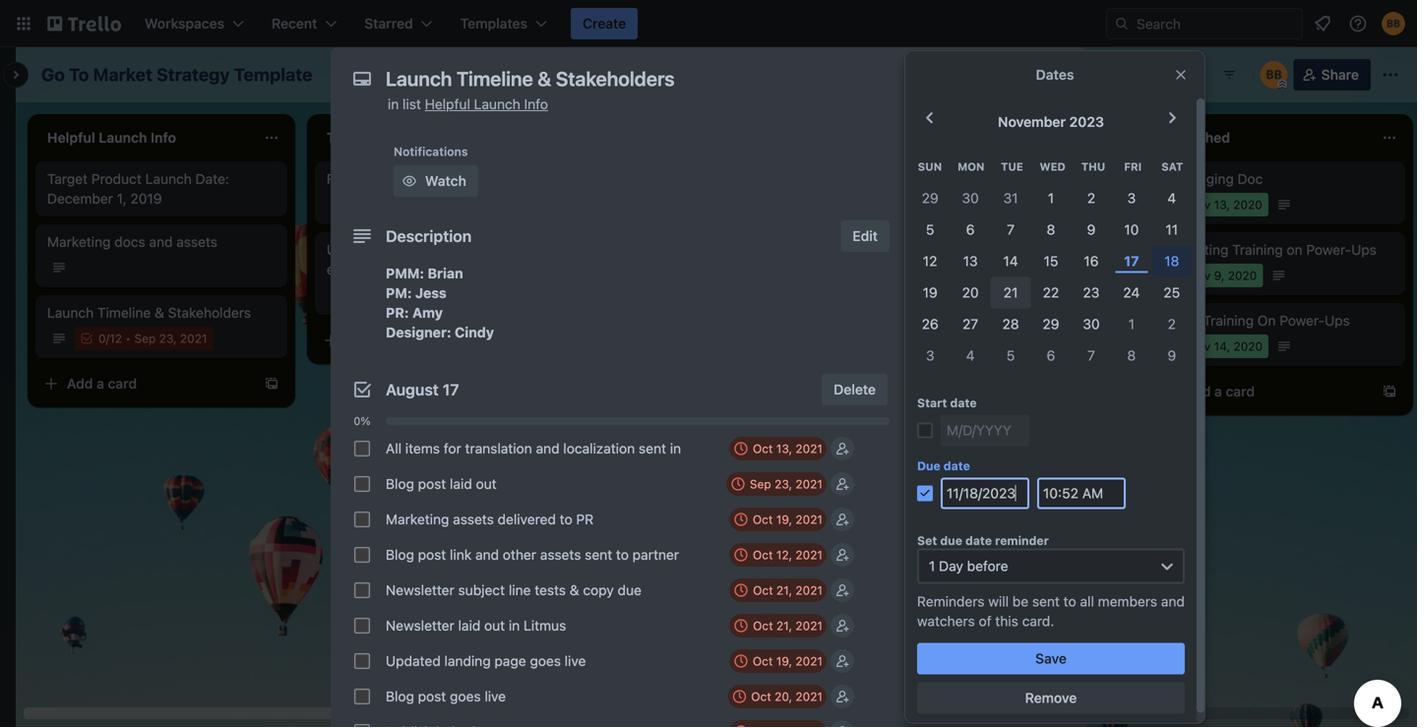 Task type: describe. For each thing, give the bounding box(es) containing it.
november
[[998, 114, 1066, 130]]

0 horizontal spatial 8
[[1047, 221, 1056, 238]]

oct 21, 2021 button for newsletter subject line tests & copy due
[[729, 579, 827, 602]]

market
[[93, 64, 153, 85]]

0 horizontal spatial assets
[[176, 234, 217, 250]]

set
[[917, 534, 937, 548]]

add to card
[[906, 137, 973, 151]]

sep 23, 2021
[[750, 477, 823, 491]]

oct 12, 2021
[[753, 548, 823, 562]]

nov for messaging
[[1189, 198, 1211, 212]]

oct 20, 2021 button
[[728, 685, 827, 709]]

1 horizontal spatial 9 button
[[1152, 340, 1192, 371]]

google drive
[[937, 519, 1021, 535]]

0 horizontal spatial 30 button
[[951, 182, 991, 214]]

22
[[1043, 284, 1059, 301]]

nov 9, 2020
[[1189, 269, 1257, 283]]

20,
[[775, 690, 792, 704]]

august
[[386, 380, 439, 399]]

pmm: brian pm: jess pr: amy designer: cindy
[[386, 265, 494, 341]]

13
[[963, 253, 978, 269]]

add power-ups link
[[906, 591, 1071, 622]]

customize views image
[[491, 65, 510, 85]]

create from template… image for launch timeline & stakeholders
[[264, 376, 280, 392]]

bob builder (bobbuilder40) image inside primary element
[[1382, 12, 1406, 35]]

•
[[125, 332, 131, 345]]

card up mon
[[947, 137, 973, 151]]

oct 13, 2021
[[753, 442, 823, 456]]

blog post link and other assets sent to partner
[[386, 547, 679, 563]]

2021 for other
[[796, 548, 823, 562]]

Search field
[[1130, 9, 1302, 38]]

oct for marketing assets delivered to pr
[[753, 513, 773, 527]]

18 button
[[1152, 245, 1192, 277]]

in list helpful launch info
[[388, 96, 548, 112]]

other
[[503, 547, 536, 563]]

items
[[405, 440, 440, 457]]

1 for top the 1 button
[[1048, 190, 1054, 206]]

card down nov 14, 2020
[[1226, 383, 1255, 400]]

of
[[979, 613, 992, 629]]

and inside reminders will be sent to all members and watchers of this card.
[[1161, 593, 1185, 610]]

pr:
[[386, 305, 409, 321]]

target
[[47, 171, 88, 187]]

Blog post goes live checkbox
[[354, 689, 370, 705]]

23, for jul 23, 2020
[[929, 340, 947, 353]]

card for add a card button below amy
[[387, 332, 416, 348]]

1 horizontal spatial 4 button
[[1152, 182, 1192, 214]]

last month image
[[918, 106, 942, 130]]

template
[[234, 64, 312, 85]]

27
[[963, 316, 979, 332]]

1 for 1 day before
[[929, 558, 935, 574]]

edit button
[[841, 220, 890, 252]]

post for goes
[[418, 689, 446, 705]]

12 inside button
[[923, 253, 938, 269]]

blog for blog post goes live
[[386, 689, 414, 705]]

0 vertical spatial 1 button
[[1031, 182, 1071, 214]]

sent for to
[[585, 547, 612, 563]]

1 horizontal spatial 6 button
[[1031, 340, 1071, 371]]

1 vertical spatial 8
[[1127, 347, 1136, 364]]

2 horizontal spatial on
[[1287, 242, 1303, 258]]

fields
[[991, 401, 1030, 417]]

add power-ups
[[937, 598, 1039, 614]]

oct for blog post goes live
[[751, 690, 771, 704]]

0 vertical spatial goes
[[530, 653, 561, 669]]

oct for newsletter laid out in litmus
[[753, 619, 773, 633]]

1 vertical spatial 2 button
[[1152, 308, 1192, 340]]

oct 13, 2021 button
[[729, 437, 827, 461]]

reminder
[[995, 534, 1049, 548]]

labels
[[937, 204, 980, 220]]

launch inside target product launch date: december 1, 2019
[[145, 171, 192, 187]]

sm image for checklist
[[911, 242, 931, 262]]

2021 for live
[[796, 655, 823, 668]]

19, for marketing assets delivered to pr
[[776, 513, 792, 527]]

0 vertical spatial dates
[[1036, 66, 1074, 83]]

12 button
[[910, 245, 951, 277]]

nov for marketing
[[1189, 269, 1211, 283]]

2 horizontal spatial in
[[670, 440, 681, 457]]

edit
[[853, 228, 878, 244]]

0 vertical spatial sep
[[134, 332, 156, 345]]

0 horizontal spatial 5 button
[[910, 214, 951, 245]]

add a card for add a card button below amy
[[346, 332, 416, 348]]

Publish help docs checkbox
[[354, 724, 370, 727]]

0 vertical spatial announcement
[[960, 242, 1056, 258]]

1 vertical spatial 3
[[926, 347, 935, 364]]

cindy
[[455, 324, 494, 341]]

helpful
[[425, 96, 470, 112]]

assorted
[[377, 242, 433, 258]]

1 for bottom the 1 button
[[1129, 316, 1135, 332]]

31
[[1004, 190, 1018, 206]]

6 for right 6 button
[[1047, 347, 1056, 364]]

create button
[[571, 8, 638, 39]]

0 horizontal spatial 29 button
[[910, 182, 951, 214]]

wed
[[1040, 160, 1066, 173]]

17 inside button
[[1124, 253, 1139, 269]]

Add time text field
[[1037, 478, 1126, 509]]

promotion
[[928, 171, 993, 187]]

0 horizontal spatial 23,
[[159, 332, 177, 345]]

26
[[922, 316, 939, 332]]

blog post goes live
[[386, 689, 506, 705]]

Nov 13, 2020 checkbox
[[1165, 193, 1269, 217]]

august 17 group
[[346, 431, 890, 727]]

1 horizontal spatial due
[[940, 534, 963, 548]]

0 horizontal spatial goes
[[450, 689, 481, 705]]

add button
[[937, 679, 1010, 695]]

30 for the left 30 "button"
[[962, 190, 979, 206]]

email
[[886, 639, 920, 656]]

existing
[[327, 261, 376, 278]]

update assorted references on existing marketing pages
[[327, 242, 524, 278]]

docs
[[114, 234, 145, 250]]

checklist
[[937, 244, 998, 260]]

1 vertical spatial out
[[484, 618, 505, 634]]

0 horizontal spatial 4 button
[[951, 340, 991, 371]]

1 vertical spatial laid
[[458, 618, 481, 634]]

& inside august 17 group
[[570, 582, 579, 598]]

24 button
[[1112, 277, 1152, 308]]

all
[[1080, 593, 1094, 610]]

0 horizontal spatial 3 button
[[910, 340, 951, 371]]

and right translation
[[536, 440, 560, 457]]

1 horizontal spatial 29 button
[[1031, 308, 1071, 340]]

watch button
[[394, 165, 478, 197]]

21, for newsletter laid out in litmus
[[777, 619, 792, 633]]

Jul 23, 2020 checkbox
[[886, 335, 985, 358]]

power-ups
[[906, 452, 970, 466]]

16
[[1084, 253, 1099, 269]]

star or unstar board image
[[334, 67, 350, 83]]

newsletter for newsletter subject line tests & copy due
[[386, 582, 455, 598]]

a for add a card button below amy
[[376, 332, 384, 348]]

custom
[[937, 401, 988, 417]]

2 vertical spatial in
[[509, 618, 520, 634]]

to up sun
[[932, 137, 944, 151]]

0 vertical spatial 7 button
[[991, 214, 1031, 245]]

2 vertical spatial date
[[966, 534, 992, 548]]

0 horizontal spatial 8 button
[[1031, 214, 1071, 245]]

training for sales
[[1203, 313, 1254, 329]]

a for launch timeline & stakeholders's add a card button
[[97, 376, 104, 392]]

next month image
[[1161, 106, 1184, 130]]

marketing training on power-ups link
[[1165, 240, 1394, 260]]

1 horizontal spatial 7 button
[[1071, 340, 1112, 371]]

21, for newsletter subject line tests & copy due
[[777, 584, 792, 597]]

members link
[[906, 157, 1071, 189]]

newsletter subject line tests & copy due
[[386, 582, 642, 598]]

0 vertical spatial laid
[[450, 476, 472, 492]]

nov for sales
[[1189, 340, 1211, 353]]

dates button
[[906, 276, 1071, 307]]

26 button
[[910, 308, 951, 340]]

fix alignment issue on /pricing link
[[327, 169, 555, 189]]

date for start date
[[950, 396, 977, 410]]

remove
[[1025, 690, 1077, 706]]

add a card button down amy
[[315, 325, 535, 356]]

fix alignment issue on /pricing
[[327, 171, 519, 187]]

aug 21, 2020
[[910, 198, 983, 212]]

1 vertical spatial 29
[[1043, 316, 1060, 332]]

add a card down the 14,
[[1185, 383, 1255, 400]]

oct 19, 2021 for marketing assets delivered to pr
[[753, 513, 823, 527]]

1 vertical spatial create from template… image
[[1102, 668, 1118, 684]]

litmus
[[524, 618, 566, 634]]

create from template… image for sales training on power-ups
[[1382, 384, 1398, 400]]

date:
[[195, 171, 229, 187]]

automation
[[906, 649, 972, 662]]

localization
[[563, 440, 635, 457]]

sales training on power-ups link
[[1165, 311, 1394, 331]]

Blog post link and other assets sent to partner checkbox
[[354, 547, 370, 563]]

0 vertical spatial 7
[[1007, 221, 1015, 238]]

Nov 9, 2020 checkbox
[[1165, 264, 1263, 287]]

button
[[967, 679, 1010, 695]]

pr
[[576, 511, 594, 528]]

1 horizontal spatial live
[[565, 653, 586, 669]]

oct 21, 2021 for newsletter subject line tests & copy due
[[753, 584, 823, 597]]

remove button
[[917, 682, 1185, 714]]

1 vertical spatial 7
[[1088, 347, 1095, 364]]

1 horizontal spatial 30 button
[[1071, 308, 1112, 340]]

Newsletter subject line tests & copy due checkbox
[[354, 583, 370, 598]]

attachment
[[937, 322, 1013, 339]]

0 vertical spatial 5
[[926, 221, 935, 238]]

0 horizontal spatial 6 button
[[951, 214, 991, 245]]

post for laid
[[418, 476, 446, 492]]

1 horizontal spatial 8 button
[[1112, 340, 1152, 371]]

oct 21, 2021 for newsletter laid out in litmus
[[753, 619, 823, 633]]

1 horizontal spatial 4
[[1168, 190, 1176, 206]]

before
[[967, 558, 1008, 574]]

All items for translation and localization sent in checkbox
[[354, 441, 370, 457]]

oct for all items for translation and localization sent in
[[753, 442, 773, 456]]

a for add a card button associated with in-app announcement
[[935, 668, 943, 684]]

close popover image
[[1173, 67, 1189, 83]]

0 horizontal spatial 2 button
[[1071, 182, 1112, 214]]

2020 down doc
[[1234, 198, 1263, 212]]

alignment
[[349, 171, 411, 187]]

1 vertical spatial 2
[[1168, 316, 1176, 332]]

go
[[41, 64, 65, 85]]

jul for post
[[910, 269, 926, 283]]

jess
[[415, 285, 447, 301]]

timeline
[[97, 305, 151, 321]]

target product launch date: december 1, 2019 link
[[47, 169, 276, 209]]

1 vertical spatial 5
[[1007, 347, 1015, 364]]

on
[[1258, 313, 1276, 329]]

2021 for and
[[796, 442, 823, 456]]

newsletter for newsletter laid out in litmus
[[386, 618, 455, 634]]

tue
[[1001, 160, 1023, 173]]

board
[[431, 66, 469, 83]]

20
[[962, 284, 979, 301]]

1 vertical spatial assets
[[453, 511, 494, 528]]

2021 inside button
[[796, 690, 823, 704]]

attachment button
[[906, 315, 1071, 346]]

reminders
[[917, 593, 985, 610]]

30 for the rightmost 30 "button"
[[1083, 316, 1100, 332]]

0 horizontal spatial create from template… image
[[823, 234, 839, 250]]

fix
[[327, 171, 345, 187]]



Task type: vqa. For each thing, say whether or not it's contained in the screenshot.


Task type: locate. For each thing, give the bounding box(es) containing it.
marketing inside august 17 group
[[386, 511, 449, 528]]

1 oct 21, 2021 button from the top
[[729, 579, 827, 602]]

blog down all
[[386, 476, 414, 492]]

1 day before
[[929, 558, 1008, 574]]

jul inside the jul 23, 2020 checkbox
[[910, 340, 926, 353]]

0 vertical spatial bob builder (bobbuilder40) image
[[1382, 12, 1406, 35]]

1 button down 24
[[1112, 308, 1152, 340]]

and inside marketing docs and assets link
[[149, 234, 173, 250]]

add a card down automation
[[906, 668, 976, 684]]

1 horizontal spatial 6
[[1047, 347, 1056, 364]]

3 down fri
[[1128, 190, 1136, 206]]

updated
[[386, 653, 441, 669]]

for
[[444, 440, 461, 457]]

13, inside 'button'
[[776, 442, 792, 456]]

1 vertical spatial 6 button
[[1031, 340, 1071, 371]]

blog for blog post - announcement
[[886, 242, 914, 258]]

0 notifications image
[[1311, 12, 1335, 35]]

marketing for marketing training on power-ups
[[1165, 242, 1229, 258]]

oct for updated landing page goes live
[[753, 655, 773, 668]]

1 oct 19, 2021 from the top
[[753, 513, 823, 527]]

1 horizontal spatial 2 button
[[1152, 308, 1192, 340]]

9 button down sales
[[1152, 340, 1192, 371]]

2 vertical spatial 21,
[[777, 619, 792, 633]]

M/D/YYYY text field
[[941, 478, 1030, 509]]

1 horizontal spatial 8
[[1127, 347, 1136, 364]]

20 button
[[951, 277, 991, 308]]

blog for blog post link and other assets sent to partner
[[386, 547, 414, 563]]

sm image inside cover link
[[911, 360, 931, 380]]

oct 12, 2021 button
[[729, 543, 827, 567]]

jul up 19
[[910, 269, 926, 283]]

12,
[[776, 548, 792, 562]]

13, for oct
[[776, 442, 792, 456]]

sm image inside watch button
[[400, 171, 419, 191]]

0 horizontal spatial in
[[388, 96, 399, 112]]

23, inside checkbox
[[929, 340, 947, 353]]

23, inside button
[[775, 477, 792, 491]]

0 horizontal spatial 2
[[1087, 190, 1096, 206]]

ups
[[1352, 242, 1377, 258], [1325, 313, 1350, 329], [947, 452, 970, 466], [1013, 598, 1039, 614]]

sep right •
[[134, 332, 156, 345]]

announcement inside 'link'
[[933, 313, 1029, 329]]

card for add a card button associated with in-app announcement
[[946, 668, 976, 684]]

6
[[966, 221, 975, 238], [1047, 347, 1056, 364]]

3 button
[[1112, 182, 1152, 214], [910, 340, 951, 371]]

nov inside checkbox
[[1189, 340, 1211, 353]]

1 vertical spatial 1
[[1129, 316, 1135, 332]]

subject
[[458, 582, 505, 598]]

2 down 'thu' at top right
[[1087, 190, 1096, 206]]

19, inside checkbox
[[929, 269, 945, 283]]

date up the before
[[966, 534, 992, 548]]

2020 for on
[[1228, 269, 1257, 283]]

post for link
[[418, 547, 446, 563]]

1 horizontal spatial 5
[[1007, 347, 1015, 364]]

and right link at the left
[[475, 547, 499, 563]]

on right references
[[508, 242, 524, 258]]

6 down 22 button
[[1047, 347, 1056, 364]]

live down litmus
[[565, 653, 586, 669]]

on right issue
[[451, 171, 467, 187]]

add a card for add a card button associated with in-app announcement
[[906, 668, 976, 684]]

1 vertical spatial training
[[1203, 313, 1254, 329]]

0 vertical spatial date
[[950, 396, 977, 410]]

create from template… image
[[823, 234, 839, 250], [1102, 668, 1118, 684]]

1 vertical spatial 9
[[1168, 347, 1176, 364]]

0 horizontal spatial 12
[[109, 332, 122, 345]]

Jul 19, 2020 checkbox
[[886, 264, 983, 287]]

19, up "12,"
[[776, 513, 792, 527]]

create from template… image
[[264, 376, 280, 392], [1382, 384, 1398, 400]]

sm image
[[911, 163, 931, 183], [400, 171, 419, 191], [911, 203, 931, 222], [911, 242, 931, 262], [911, 360, 931, 380]]

2 horizontal spatial assets
[[540, 547, 581, 563]]

december
[[47, 190, 113, 207]]

&
[[155, 305, 164, 321], [570, 582, 579, 598]]

Board name text field
[[31, 59, 322, 91]]

oct for blog post link and other assets sent to partner
[[753, 548, 773, 562]]

17 right august
[[443, 380, 459, 399]]

2021
[[180, 332, 207, 345], [796, 442, 823, 456], [796, 477, 823, 491], [796, 513, 823, 527], [796, 548, 823, 562], [796, 584, 823, 597], [796, 619, 823, 633], [796, 655, 823, 668], [796, 690, 823, 704]]

2020 for -
[[948, 269, 978, 283]]

to left partner
[[616, 547, 629, 563]]

add a card button for in-app announcement
[[874, 660, 1095, 692]]

2 button down 'thu' at top right
[[1071, 182, 1112, 214]]

9 for left 9 button
[[1087, 221, 1096, 238]]

save
[[1036, 650, 1067, 667]]

Nov 14, 2020 checkbox
[[1165, 335, 1269, 358]]

9,
[[1214, 269, 1225, 283]]

2 vertical spatial 19,
[[776, 655, 792, 668]]

23, for sep 23, 2021
[[775, 477, 792, 491]]

1 horizontal spatial 29
[[1043, 316, 1060, 332]]

out up the marketing assets delivered to pr at the left of the page
[[476, 476, 497, 492]]

2 oct 19, 2021 from the top
[[753, 655, 823, 668]]

launch down customize views image
[[474, 96, 521, 112]]

marketing training on power-ups
[[1165, 242, 1377, 258]]

sm image for watch
[[400, 171, 419, 191]]

23, down oct 13, 2021
[[775, 477, 792, 491]]

19, for updated landing page goes live
[[776, 655, 792, 668]]

2 vertical spatial assets
[[540, 547, 581, 563]]

save button
[[917, 643, 1185, 675]]

jul for app
[[910, 340, 926, 353]]

email newsletter link
[[886, 638, 1106, 658]]

1 horizontal spatial 23,
[[775, 477, 792, 491]]

0 vertical spatial &
[[155, 305, 164, 321]]

2 button down 25
[[1152, 308, 1192, 340]]

1 vertical spatial sent
[[585, 547, 612, 563]]

marketing down december
[[47, 234, 111, 250]]

0 vertical spatial due
[[940, 534, 963, 548]]

1 vertical spatial 8 button
[[1112, 340, 1152, 371]]

1 vertical spatial 19,
[[776, 513, 792, 527]]

dates inside button
[[937, 283, 975, 299]]

1 vertical spatial 4
[[966, 347, 975, 364]]

1 vertical spatial sep
[[750, 477, 771, 491]]

Newsletter laid out in Litmus checkbox
[[354, 618, 370, 634]]

on for issue
[[451, 171, 467, 187]]

0 horizontal spatial 9 button
[[1071, 214, 1112, 245]]

29 down social promotion
[[922, 190, 939, 206]]

blog right blog post link and other assets sent to partner option on the left bottom of page
[[386, 547, 414, 563]]

0 horizontal spatial 9
[[1087, 221, 1096, 238]]

sep
[[134, 332, 156, 345], [750, 477, 771, 491]]

issue
[[415, 171, 448, 187]]

nov left 9,
[[1189, 269, 1211, 283]]

1 vertical spatial announcement
[[933, 313, 1029, 329]]

1 vertical spatial 13,
[[776, 442, 792, 456]]

oct inside 'button'
[[753, 442, 773, 456]]

1 button down wed
[[1031, 182, 1071, 214]]

oct inside button
[[753, 548, 773, 562]]

1 vertical spatial 4 button
[[951, 340, 991, 371]]

1 horizontal spatial in
[[509, 618, 520, 634]]

0 horizontal spatial bob builder (bobbuilder40) image
[[1261, 61, 1288, 89]]

oct 19, 2021 button for updated landing page goes live
[[729, 650, 827, 673]]

9 up 16 on the top of page
[[1087, 221, 1096, 238]]

on down messaging doc link
[[1287, 242, 1303, 258]]

9 for the right 9 button
[[1168, 347, 1176, 364]]

to left pr
[[560, 511, 573, 528]]

members
[[937, 165, 998, 181]]

jul down app
[[910, 340, 926, 353]]

show menu image
[[1381, 65, 1401, 85]]

1 vertical spatial live
[[485, 689, 506, 705]]

card
[[947, 137, 973, 151], [387, 332, 416, 348], [108, 376, 137, 392], [1226, 383, 1255, 400], [946, 668, 976, 684]]

post left link at the left
[[418, 547, 446, 563]]

15 button
[[1031, 245, 1071, 277]]

1 horizontal spatial 30
[[1083, 316, 1100, 332]]

4 down the attachment
[[966, 347, 975, 364]]

due date
[[917, 459, 970, 473]]

in left 'list'
[[388, 96, 399, 112]]

M/D/YYYY text field
[[941, 415, 1030, 446]]

27 button
[[951, 308, 991, 340]]

7 button up 14
[[991, 214, 1031, 245]]

jul
[[910, 269, 926, 283], [910, 340, 926, 353]]

add a card button for sales training on power-ups
[[1154, 376, 1374, 408]]

due inside august 17 group
[[618, 582, 642, 598]]

oct 19, 2021 for updated landing page goes live
[[753, 655, 823, 668]]

app
[[903, 313, 929, 329]]

0 vertical spatial assets
[[176, 234, 217, 250]]

in-app announcement
[[886, 313, 1029, 329]]

0 vertical spatial 3 button
[[1112, 182, 1152, 214]]

launch timeline & stakeholders
[[47, 305, 251, 321]]

1 horizontal spatial 12
[[923, 253, 938, 269]]

4 button
[[1152, 182, 1192, 214], [951, 340, 991, 371]]

1 vertical spatial 12
[[109, 332, 122, 345]]

1 vertical spatial launch
[[145, 171, 192, 187]]

due right set
[[940, 534, 963, 548]]

2021 for &
[[796, 584, 823, 597]]

nov left the 14,
[[1189, 340, 1211, 353]]

marketing inside marketing training on power-ups link
[[1165, 242, 1229, 258]]

0 horizontal spatial 1 button
[[1031, 182, 1071, 214]]

1 horizontal spatial create from template… image
[[1382, 384, 1398, 400]]

goes right page
[[530, 653, 561, 669]]

switch to… image
[[14, 14, 33, 33]]

assets down target product launch date: december 1, 2019 link at top
[[176, 234, 217, 250]]

0 horizontal spatial 5
[[926, 221, 935, 238]]

1 horizontal spatial &
[[570, 582, 579, 598]]

marketing up nov 9, 2020 option
[[1165, 242, 1229, 258]]

10 button
[[1112, 214, 1152, 245]]

2020 up 20
[[948, 269, 978, 283]]

7 down 23 button
[[1088, 347, 1095, 364]]

0 vertical spatial 8 button
[[1031, 214, 1071, 245]]

0 vertical spatial 19,
[[929, 269, 945, 283]]

oct 21, 2021 button for newsletter laid out in litmus
[[729, 614, 827, 638]]

this
[[995, 613, 1019, 629]]

card for launch timeline & stakeholders's add a card button
[[108, 376, 137, 392]]

1 vertical spatial &
[[570, 582, 579, 598]]

pm:
[[386, 285, 412, 301]]

None text field
[[376, 61, 1026, 96]]

21, inside option
[[935, 198, 950, 212]]

1 left day
[[929, 558, 935, 574]]

29
[[922, 190, 939, 206], [1043, 316, 1060, 332]]

1 horizontal spatial sep
[[750, 477, 771, 491]]

2021 for litmus
[[796, 619, 823, 633]]

1 vertical spatial 6
[[1047, 347, 1056, 364]]

2 vertical spatial newsletter
[[924, 639, 992, 656]]

Marketing assets delivered to PR checkbox
[[354, 512, 370, 528]]

0 horizontal spatial &
[[155, 305, 164, 321]]

tests
[[535, 582, 566, 598]]

12
[[923, 253, 938, 269], [109, 332, 122, 345]]

0 vertical spatial 8
[[1047, 221, 1056, 238]]

16 button
[[1071, 245, 1112, 277]]

7 button down 23 button
[[1071, 340, 1112, 371]]

3 button up 10
[[1112, 182, 1152, 214]]

2020 down promotion
[[954, 198, 983, 212]]

date for due date
[[944, 459, 970, 473]]

1 horizontal spatial 17
[[1124, 253, 1139, 269]]

members
[[1098, 593, 1158, 610]]

aug
[[910, 198, 931, 212]]

sm image inside checklist link
[[911, 242, 931, 262]]

blog post - announcement
[[886, 242, 1056, 258]]

page
[[495, 653, 526, 669]]

post down updated
[[418, 689, 446, 705]]

newsletter down link at the left
[[386, 582, 455, 598]]

jul 19, 2020
[[910, 269, 978, 283]]

23,
[[159, 332, 177, 345], [929, 340, 947, 353], [775, 477, 792, 491]]

13, up sep 23, 2021
[[776, 442, 792, 456]]

5 down the 28 button
[[1007, 347, 1015, 364]]

13, for nov
[[1214, 198, 1230, 212]]

8 button down 24 button
[[1112, 340, 1152, 371]]

2020 inside checkbox
[[948, 269, 978, 283]]

a
[[376, 332, 384, 348], [97, 376, 104, 392], [1215, 383, 1222, 400], [935, 668, 943, 684]]

out
[[476, 476, 497, 492], [484, 618, 505, 634]]

add a card button down nov 14, 2020
[[1154, 376, 1374, 408]]

1 horizontal spatial sent
[[639, 440, 666, 457]]

oct 19, 2021 button for marketing assets delivered to pr
[[729, 508, 827, 532]]

2
[[1087, 190, 1096, 206], [1168, 316, 1176, 332]]

messaging doc
[[1165, 171, 1263, 187]]

sep down oct 13, 2021 'button'
[[750, 477, 771, 491]]

Blog post laid out checkbox
[[354, 476, 370, 492]]

share button
[[1294, 59, 1371, 91]]

2 oct 21, 2021 from the top
[[753, 619, 823, 633]]

0 horizontal spatial 17
[[443, 380, 459, 399]]

launch inside launch timeline & stakeholders 'link'
[[47, 305, 94, 321]]

6 for the left 6 button
[[966, 221, 975, 238]]

1 vertical spatial oct 21, 2021 button
[[729, 614, 827, 638]]

21
[[1004, 284, 1018, 301]]

list
[[403, 96, 421, 112]]

bob builder (bobbuilder40) image
[[1382, 12, 1406, 35], [1261, 61, 1288, 89]]

in left litmus
[[509, 618, 520, 634]]

0 vertical spatial 6 button
[[951, 214, 991, 245]]

post for -
[[918, 242, 946, 258]]

add a card button for launch timeline & stakeholders
[[35, 368, 256, 400]]

sent right 'localization'
[[639, 440, 666, 457]]

on for references
[[508, 242, 524, 258]]

0 horizontal spatial launch
[[47, 305, 94, 321]]

2 horizontal spatial 23,
[[929, 340, 947, 353]]

open information menu image
[[1349, 14, 1368, 33]]

0 vertical spatial out
[[476, 476, 497, 492]]

link
[[450, 547, 472, 563]]

marketing for marketing assets delivered to pr
[[386, 511, 449, 528]]

3 nov from the top
[[1189, 340, 1211, 353]]

0 horizontal spatial sent
[[585, 547, 612, 563]]

0 vertical spatial 12
[[923, 253, 938, 269]]

stakeholders
[[168, 305, 251, 321]]

sent up copy at the left bottom of the page
[[585, 547, 612, 563]]

on inside update assorted references on existing marketing pages
[[508, 242, 524, 258]]

30 button down 23
[[1071, 308, 1112, 340]]

0 horizontal spatial 29
[[922, 190, 939, 206]]

30 down promotion
[[962, 190, 979, 206]]

0 vertical spatial jul
[[910, 269, 926, 283]]

sm image for labels
[[911, 203, 931, 222]]

2 jul from the top
[[910, 340, 926, 353]]

0 horizontal spatial sep
[[134, 332, 156, 345]]

2 oct 19, 2021 button from the top
[[729, 650, 827, 673]]

1 nov from the top
[[1189, 198, 1211, 212]]

live down updated landing page goes live
[[485, 689, 506, 705]]

marketing inside marketing docs and assets link
[[47, 234, 111, 250]]

0 vertical spatial 5 button
[[910, 214, 951, 245]]

-
[[950, 242, 956, 258]]

1 vertical spatial 1 button
[[1112, 308, 1152, 340]]

marketing inside update assorted references on existing marketing pages
[[380, 261, 443, 278]]

1 vertical spatial 5 button
[[991, 340, 1031, 371]]

12 left -
[[923, 253, 938, 269]]

1 oct 21, 2021 from the top
[[753, 584, 823, 597]]

fri
[[1124, 160, 1142, 173]]

oct 19, 2021 button
[[729, 508, 827, 532], [729, 650, 827, 673]]

5 down aug 21, 2020 option
[[926, 221, 935, 238]]

cover link
[[906, 354, 1071, 386]]

2 oct 21, 2021 button from the top
[[729, 614, 827, 638]]

0 vertical spatial nov
[[1189, 198, 1211, 212]]

sales training on power-ups
[[1165, 313, 1350, 329]]

2021 for pr
[[796, 513, 823, 527]]

0 vertical spatial 4
[[1168, 190, 1176, 206]]

sent up card.
[[1033, 593, 1060, 610]]

1 vertical spatial 3 button
[[910, 340, 951, 371]]

0 vertical spatial 6
[[966, 221, 975, 238]]

a down nov 14, 2020 checkbox
[[1215, 383, 1222, 400]]

1 horizontal spatial 5 button
[[991, 340, 1031, 371]]

28
[[1003, 316, 1019, 332]]

nov 14, 2020
[[1189, 340, 1263, 353]]

0 vertical spatial launch
[[474, 96, 521, 112]]

create from template… image down members
[[1102, 668, 1118, 684]]

add a card down pr:
[[346, 332, 416, 348]]

2020 right 9,
[[1228, 269, 1257, 283]]

in-
[[886, 313, 903, 329]]

9 down sales
[[1168, 347, 1176, 364]]

sep 23, 2021 button
[[726, 472, 827, 496]]

add a card button down 0 / 12 • sep 23, 2021
[[35, 368, 256, 400]]

sm image inside members link
[[911, 163, 931, 183]]

newsletter up updated
[[386, 618, 455, 634]]

2 horizontal spatial launch
[[474, 96, 521, 112]]

sm image for members
[[911, 163, 931, 183]]

0 vertical spatial 29
[[922, 190, 939, 206]]

checklist link
[[906, 236, 1071, 268]]

2 nov from the top
[[1189, 269, 1211, 283]]

30 button down members
[[951, 182, 991, 214]]

update
[[327, 242, 373, 258]]

august 17
[[386, 380, 459, 399]]

Updated landing page goes live checkbox
[[354, 654, 370, 669]]

8 button up the 15
[[1031, 214, 1071, 245]]

search image
[[1114, 16, 1130, 31]]

create
[[583, 15, 626, 31]]

oct 19, 2021 up 'oct 20, 2021'
[[753, 655, 823, 668]]

4 button down the attachment
[[951, 340, 991, 371]]

oct for newsletter subject line tests & copy due
[[753, 584, 773, 597]]

on
[[451, 171, 467, 187], [508, 242, 524, 258], [1287, 242, 1303, 258]]

0 vertical spatial oct 21, 2021 button
[[729, 579, 827, 602]]

17 down '10' button
[[1124, 253, 1139, 269]]

jul inside the "jul 19, 2020" checkbox
[[910, 269, 926, 283]]

1 vertical spatial oct 21, 2021
[[753, 619, 823, 633]]

nov 13, 2020
[[1189, 198, 1263, 212]]

newsletter laid out in litmus
[[386, 618, 566, 634]]

custom fields
[[937, 401, 1030, 417]]

30
[[962, 190, 979, 206], [1083, 316, 1100, 332]]

0 vertical spatial 3
[[1128, 190, 1136, 206]]

28 button
[[991, 308, 1031, 340]]

2020 for announcement
[[950, 340, 979, 353]]

blog for blog post laid out
[[386, 476, 414, 492]]

add a card for launch timeline & stakeholders's add a card button
[[67, 376, 137, 392]]

1 down 24 button
[[1129, 316, 1135, 332]]

date right start
[[950, 396, 977, 410]]

sent for in
[[639, 440, 666, 457]]

13, inside option
[[1214, 198, 1230, 212]]

info
[[524, 96, 548, 112]]

oct 19, 2021 button up oct 12, 2021 button at the right of the page
[[729, 508, 827, 532]]

19, up "20,"
[[776, 655, 792, 668]]

0 vertical spatial 21,
[[935, 198, 950, 212]]

training for marketing
[[1233, 242, 1283, 258]]

sent inside reminders will be sent to all members and watchers of this card.
[[1033, 593, 1060, 610]]

assets up 'tests'
[[540, 547, 581, 563]]

oct 19, 2021 button up oct 20, 2021 button
[[729, 650, 827, 673]]

0 vertical spatial 2
[[1087, 190, 1096, 206]]

2 down 25 button
[[1168, 316, 1176, 332]]

all items for translation and localization sent in
[[386, 440, 681, 457]]

1 horizontal spatial 13,
[[1214, 198, 1230, 212]]

0 horizontal spatial on
[[451, 171, 467, 187]]

marketing for marketing docs and assets
[[47, 234, 111, 250]]

9 button up 16 on the top of page
[[1071, 214, 1112, 245]]

0 horizontal spatial live
[[485, 689, 506, 705]]

19,
[[929, 269, 945, 283], [776, 513, 792, 527], [776, 655, 792, 668]]

& inside launch timeline & stakeholders 'link'
[[155, 305, 164, 321]]

0 horizontal spatial 7
[[1007, 221, 1015, 238]]

14,
[[1214, 340, 1230, 353]]

2021 inside 'button'
[[796, 442, 823, 456]]

oct 21, 2021 button
[[729, 579, 827, 602], [729, 614, 827, 638]]

1 oct 19, 2021 button from the top
[[729, 508, 827, 532]]

and right 'docs'
[[149, 234, 173, 250]]

4 down sat
[[1168, 190, 1176, 206]]

oct
[[753, 442, 773, 456], [753, 513, 773, 527], [753, 548, 773, 562], [753, 584, 773, 597], [753, 619, 773, 633], [753, 655, 773, 668], [751, 690, 771, 704]]

social promotion link
[[886, 169, 1106, 189]]

0 horizontal spatial 6
[[966, 221, 975, 238]]

2020 for on
[[1234, 340, 1263, 353]]

30 down 23 button
[[1083, 316, 1100, 332]]

sm image inside labels link
[[911, 203, 931, 222]]

card down •
[[108, 376, 137, 392]]

workspace visible image
[[370, 67, 385, 83]]

Aug 21, 2020 checkbox
[[886, 193, 989, 217]]

card down automation
[[946, 668, 976, 684]]

a down 0
[[97, 376, 104, 392]]

2 vertical spatial sent
[[1033, 593, 1060, 610]]

primary element
[[0, 0, 1417, 47]]

1 jul from the top
[[910, 269, 926, 283]]

23, down the 26 on the top right of page
[[929, 340, 947, 353]]

sep inside button
[[750, 477, 771, 491]]

1 down wed
[[1048, 190, 1054, 206]]

notifications
[[394, 145, 468, 158]]

dates
[[1036, 66, 1074, 83], [937, 283, 975, 299]]

laid up landing
[[458, 618, 481, 634]]

2020 right the 14,
[[1234, 340, 1263, 353]]

a left designer:
[[376, 332, 384, 348]]

to inside reminders will be sent to all members and watchers of this card.
[[1064, 593, 1077, 610]]

post left -
[[918, 242, 946, 258]]

8 up the 15
[[1047, 221, 1056, 238]]

3 button down the 26 on the top right of page
[[910, 340, 951, 371]]

a down automation
[[935, 668, 943, 684]]

and right members
[[1161, 593, 1185, 610]]



